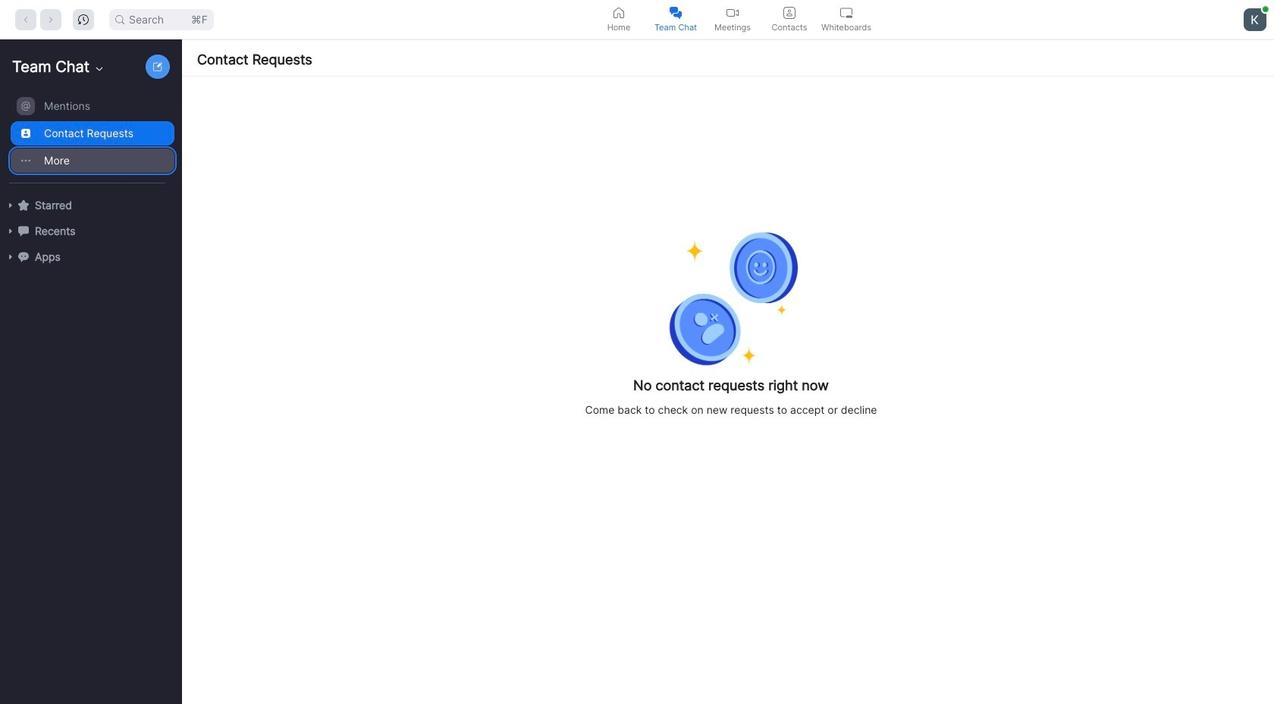 Task type: describe. For each thing, give the bounding box(es) containing it.
new image
[[153, 62, 162, 71]]

apps tree item
[[6, 244, 175, 270]]

1 triangle right image from the top
[[6, 201, 15, 210]]

star image
[[18, 200, 29, 211]]

whiteboard small image
[[841, 6, 853, 19]]

2 triangle right image from the top
[[6, 253, 15, 262]]

starred tree item
[[6, 193, 175, 219]]

chatbot image
[[18, 252, 29, 262]]



Task type: locate. For each thing, give the bounding box(es) containing it.
triangle right image left chatbot icon
[[6, 253, 15, 262]]

whiteboard small image
[[841, 6, 853, 19]]

triangle right image for apps tree item
[[6, 253, 15, 262]]

recents tree item
[[6, 219, 175, 244]]

history image
[[78, 14, 89, 25]]

star image
[[18, 200, 29, 211]]

chatbot image
[[18, 252, 29, 262]]

chevron down small image
[[93, 63, 106, 75], [93, 63, 106, 75]]

triangle right image for recents tree item
[[6, 227, 15, 236]]

triangle right image left star image
[[6, 201, 15, 210]]

profile contact image
[[784, 6, 796, 19], [784, 6, 796, 19]]

triangle right image
[[6, 201, 15, 210], [6, 227, 15, 236], [6, 227, 15, 236], [6, 253, 15, 262]]

history image
[[78, 14, 89, 25]]

new image
[[153, 62, 162, 71]]

group
[[0, 93, 175, 184]]

video on image
[[727, 6, 739, 19], [727, 6, 739, 19]]

magnifier image
[[115, 15, 124, 24], [115, 15, 124, 24]]

team chat image
[[670, 6, 682, 19]]

online image
[[1263, 6, 1269, 12], [1263, 6, 1269, 12]]

triangle right image
[[6, 201, 15, 210], [6, 253, 15, 262]]

triangle right image for second triangle right icon from the bottom
[[6, 201, 15, 210]]

team chat image
[[670, 6, 682, 19]]

home small image
[[613, 6, 625, 19], [613, 6, 625, 19]]

tree
[[0, 91, 179, 285]]

0 vertical spatial triangle right image
[[6, 201, 15, 210]]

chat image
[[18, 226, 29, 237], [18, 226, 29, 237]]

1 vertical spatial triangle right image
[[6, 253, 15, 262]]

tab list
[[591, 0, 875, 39]]



Task type: vqa. For each thing, say whether or not it's contained in the screenshot.
"Products"
no



